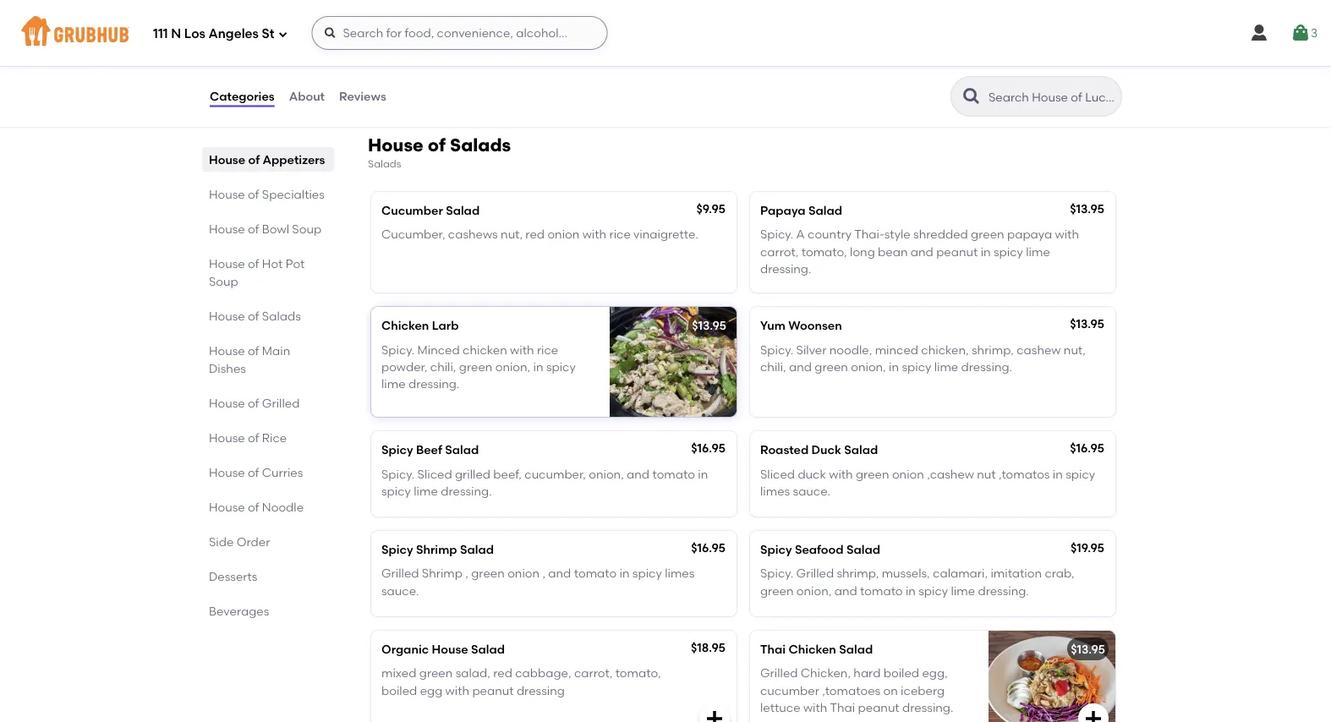 Task type: describe. For each thing, give the bounding box(es) containing it.
0 vertical spatial nut,
[[501, 227, 523, 242]]

soup for house of bowl soup
[[292, 222, 322, 236]]

house of noodle
[[209, 500, 304, 514]]

with inside mixed green salad, red cabbage, carrot, tomato, boiled egg with peanut dressing
[[445, 683, 470, 698]]

hp-
[[382, 1, 403, 15]]

spicy. for spicy. a country thai-style shredded green papaya with carrot, tomato, long bean and peanut in spicy lime dressing.
[[761, 227, 794, 242]]

sliced inside the sliced duck with green onion ,cashew nut ,tomatos in spicy limes sauce.
[[761, 467, 795, 481]]

rice
[[262, 431, 287, 445]]

of for house of appetizers
[[248, 152, 260, 167]]

in inside the sliced duck with green onion ,cashew nut ,tomatos in spicy limes sauce.
[[1053, 467, 1063, 481]]

shrimp for salad
[[416, 543, 457, 557]]

,shitake
[[461, 25, 506, 39]]

house for house of specialties
[[209, 187, 245, 201]]

house for house of curries
[[209, 465, 245, 480]]

$16.95 for sliced duck with green onion ,cashew nut ,tomatos in spicy limes sauce.
[[1070, 441, 1105, 456]]

peanut inside grilled chicken, hard boiled egg, cucumber ,tomatoes on iceberg lettuce with thai peanut dressing.
[[858, 701, 900, 715]]

duck
[[812, 443, 842, 457]]

in inside spicy. a country thai-style shredded green papaya with carrot, tomato, long bean and peanut in spicy lime dressing.
[[981, 244, 991, 259]]

cucumber
[[382, 203, 443, 218]]

appetizers
[[263, 152, 325, 167]]

minced
[[875, 342, 919, 357]]

long
[[850, 244, 875, 259]]

chicken larb image
[[610, 307, 737, 417]]

spicy shrimp salad
[[382, 543, 494, 557]]

carrot, inside spicy. a country thai-style shredded green papaya with carrot, tomato, long bean and peanut in spicy lime dressing.
[[761, 244, 799, 259]]

sauce. for grilled
[[382, 584, 419, 598]]

salad for seafood
[[847, 543, 881, 557]]

peanut inside spicy. a country thai-style shredded green papaya with carrot, tomato, long bean and peanut in spicy lime dressing.
[[937, 244, 978, 259]]

mixed veggie ,shitake mushroom,tofu in veggie soup.
[[382, 25, 557, 56]]

spicy. for spicy. grilled shrimp, mussels, calamari, imitation crab, green onion, and tomato in spicy lime dressing.
[[761, 566, 794, 581]]

,cashew
[[927, 467, 974, 481]]

of for house of specialties
[[248, 187, 259, 201]]

1 , from the left
[[466, 566, 469, 581]]

soup.
[[526, 42, 557, 56]]

in inside spicy. minced chicken with rice powder, chili, green onion, in spicy lime dressing.
[[533, 360, 544, 374]]

house of grilled tab
[[209, 394, 327, 412]]

tomato, inside spicy. a country thai-style shredded green papaya with carrot, tomato, long bean and peanut in spicy lime dressing.
[[802, 244, 847, 259]]

soup for hp- mixed vegetable soup
[[506, 1, 536, 15]]

dressing. inside spicy. grilled shrimp, mussels, calamari, imitation crab, green onion, and tomato in spicy lime dressing.
[[978, 584, 1029, 598]]

3 button
[[1291, 18, 1318, 48]]

house of main dishes tab
[[209, 342, 327, 377]]

beverages tab
[[209, 602, 327, 620]]

mixed
[[382, 666, 417, 681]]

spicy. grilled shrimp, mussels, calamari, imitation crab, green onion, and tomato in spicy lime dressing.
[[761, 566, 1075, 598]]

$16.95 for grilled shrimp , green onion , and tomato in spicy limes sauce.
[[691, 541, 726, 555]]

main
[[262, 343, 290, 358]]

mussels,
[[882, 566, 930, 581]]

sauce. for sliced
[[793, 484, 831, 498]]

seafood
[[795, 543, 844, 557]]

chicken,
[[922, 342, 969, 357]]

style
[[885, 227, 911, 242]]

1 horizontal spatial rice
[[609, 227, 631, 242]]

red for cabbage,
[[493, 666, 513, 681]]

side order tab
[[209, 533, 327, 551]]

side order
[[209, 535, 270, 549]]

with left vinaigrette.
[[583, 227, 607, 242]]

spicy. a country thai-style shredded green papaya with carrot, tomato, long bean and peanut in spicy lime dressing.
[[761, 227, 1079, 276]]

lime inside spicy. sliced grilled beef, cucumber, onion, and tomato in spicy lime dressing.
[[414, 484, 438, 498]]

pot
[[286, 256, 305, 271]]

yum
[[761, 318, 786, 333]]

spicy beef salad
[[382, 443, 479, 457]]

house of bowl soup tab
[[209, 220, 327, 238]]

reviews
[[339, 89, 386, 104]]

chicken
[[463, 342, 507, 357]]

of for house of salads salads
[[428, 134, 446, 156]]

tomato inside spicy. grilled shrimp, mussels, calamari, imitation crab, green onion, and tomato in spicy lime dressing.
[[860, 584, 903, 598]]

green inside spicy. minced chicken with rice powder, chili, green onion, in spicy lime dressing.
[[459, 360, 493, 374]]

house of grilled
[[209, 396, 300, 410]]

house of hot pot soup tab
[[209, 255, 327, 290]]

minced
[[418, 342, 460, 357]]

side
[[209, 535, 234, 549]]

with inside spicy. minced chicken with rice powder, chili, green onion, in spicy lime dressing.
[[510, 342, 534, 357]]

egg,
[[922, 666, 948, 681]]

dressing. inside spicy. a country thai-style shredded green papaya with carrot, tomato, long bean and peanut in spicy lime dressing.
[[761, 262, 812, 276]]

spicy inside spicy. silver noodle, minced chicken, shrimp, cashew nut, chili, and green onion, in spicy lime dressing.
[[902, 360, 932, 374]]

111
[[153, 26, 168, 42]]

3
[[1311, 26, 1318, 40]]

bean
[[878, 244, 908, 259]]

cashew
[[1017, 342, 1061, 357]]

lime inside spicy. minced chicken with rice powder, chili, green onion, in spicy lime dressing.
[[382, 377, 406, 391]]

onion, inside spicy. silver noodle, minced chicken, shrimp, cashew nut, chili, and green onion, in spicy lime dressing.
[[851, 360, 886, 374]]

noodle,
[[830, 342, 872, 357]]

of for house of noodle
[[248, 500, 259, 514]]

Search for food, convenience, alcohol... search field
[[312, 16, 608, 50]]

house of rice
[[209, 431, 287, 445]]

and inside spicy. silver noodle, minced chicken, shrimp, cashew nut, chili, and green onion, in spicy lime dressing.
[[789, 360, 812, 374]]

angeles
[[208, 26, 259, 42]]

calamari,
[[933, 566, 988, 581]]

house of salads tab
[[209, 307, 327, 325]]

specialties
[[262, 187, 325, 201]]

with inside the sliced duck with green onion ,cashew nut ,tomatos in spicy limes sauce.
[[829, 467, 853, 481]]

house of salads salads
[[368, 134, 511, 170]]

house of curries
[[209, 465, 303, 480]]

in inside grilled shrimp , green onion , and tomato in spicy limes sauce.
[[620, 566, 630, 581]]

beef
[[416, 443, 442, 457]]

chicken larb
[[382, 318, 459, 333]]

$9.95
[[697, 202, 726, 216]]

carrot, inside mixed green salad, red cabbage, carrot, tomato, boiled egg with peanut dressing
[[574, 666, 613, 681]]

2 , from the left
[[543, 566, 546, 581]]

spicy for spicy shrimp salad
[[382, 543, 413, 557]]

on
[[884, 683, 898, 698]]

in inside mixed veggie ,shitake mushroom,tofu in veggie soup.
[[472, 42, 482, 56]]

0 horizontal spatial svg image
[[278, 29, 288, 39]]

desserts tab
[[209, 568, 327, 585]]

spicy seafood salad
[[761, 543, 881, 557]]

shrimp, inside spicy. grilled shrimp, mussels, calamari, imitation crab, green onion, and tomato in spicy lime dressing.
[[837, 566, 879, 581]]

hot
[[262, 256, 283, 271]]

egg
[[420, 683, 443, 698]]

house of appetizers tab
[[209, 151, 327, 168]]

search icon image
[[962, 86, 982, 107]]

$18.95
[[691, 641, 726, 655]]

house of appetizers
[[209, 152, 325, 167]]

house for house of grilled
[[209, 396, 245, 410]]

lime inside spicy. grilled shrimp, mussels, calamari, imitation crab, green onion, and tomato in spicy lime dressing.
[[951, 584, 975, 598]]

of for house of hot pot soup
[[248, 256, 259, 271]]

house of rice tab
[[209, 429, 327, 447]]

spicy inside spicy. grilled shrimp, mussels, calamari, imitation crab, green onion, and tomato in spicy lime dressing.
[[919, 584, 948, 598]]

house of bowl soup
[[209, 222, 322, 236]]

house for house of rice
[[209, 431, 245, 445]]

salad for house
[[471, 642, 505, 657]]

dishes
[[209, 361, 246, 376]]

spicy. for spicy. minced chicken with rice powder, chili, green onion, in spicy lime dressing.
[[382, 342, 415, 357]]

0 vertical spatial mixed
[[406, 1, 441, 15]]

duck
[[798, 467, 826, 481]]

thai inside grilled chicken, hard boiled egg, cucumber ,tomatoes on iceberg lettuce with thai peanut dressing.
[[830, 701, 855, 715]]

spicy inside the sliced duck with green onion ,cashew nut ,tomatos in spicy limes sauce.
[[1066, 467, 1096, 481]]

house for house of hot pot soup
[[209, 256, 245, 271]]

with inside grilled chicken, hard boiled egg, cucumber ,tomatoes on iceberg lettuce with thai peanut dressing.
[[804, 701, 828, 715]]

green inside mixed green salad, red cabbage, carrot, tomato, boiled egg with peanut dressing
[[419, 666, 453, 681]]

chicken,
[[801, 666, 851, 681]]

categories
[[210, 89, 275, 104]]

$16.95 for spicy. sliced grilled beef, cucumber, onion, and tomato in spicy lime dressing.
[[691, 441, 726, 456]]

onion, inside spicy. grilled shrimp, mussels, calamari, imitation crab, green onion, and tomato in spicy lime dressing.
[[797, 584, 832, 598]]

crab,
[[1045, 566, 1075, 581]]

grilled inside tab
[[262, 396, 300, 410]]

salads for house of salads salads
[[450, 134, 511, 156]]

shredded
[[914, 227, 968, 242]]

$19.95
[[1071, 541, 1105, 555]]

house of noodle tab
[[209, 498, 327, 516]]

of for house of curries
[[248, 465, 259, 480]]

grilled chicken, hard boiled egg, cucumber ,tomatoes on iceberg lettuce with thai peanut dressing.
[[761, 666, 954, 715]]

chili, inside spicy. minced chicken with rice powder, chili, green onion, in spicy lime dressing.
[[430, 360, 456, 374]]

noodle
[[262, 500, 304, 514]]

dressing. inside grilled chicken, hard boiled egg, cucumber ,tomatoes on iceberg lettuce with thai peanut dressing.
[[903, 701, 954, 715]]

lime inside spicy. silver noodle, minced chicken, shrimp, cashew nut, chili, and green onion, in spicy lime dressing.
[[934, 360, 959, 374]]

cabbage,
[[515, 666, 571, 681]]

grilled inside spicy. grilled shrimp, mussels, calamari, imitation crab, green onion, and tomato in spicy lime dressing.
[[797, 566, 834, 581]]

cucumber,
[[382, 227, 445, 242]]

imitation
[[991, 566, 1042, 581]]



Task type: vqa. For each thing, say whether or not it's contained in the screenshot.
the '$18.71'
no



Task type: locate. For each thing, give the bounding box(es) containing it.
desserts
[[209, 569, 258, 584]]

2 horizontal spatial onion
[[892, 467, 924, 481]]

1 horizontal spatial onion
[[548, 227, 580, 242]]

spicy. inside spicy. minced chicken with rice powder, chili, green onion, in spicy lime dressing.
[[382, 342, 415, 357]]

0 horizontal spatial chili,
[[430, 360, 456, 374]]

1 horizontal spatial ,
[[543, 566, 546, 581]]

2 horizontal spatial soup
[[506, 1, 536, 15]]

house up house of specialties
[[209, 152, 245, 167]]

with down duck
[[829, 467, 853, 481]]

0 horizontal spatial carrot,
[[574, 666, 613, 681]]

dressing. down a
[[761, 262, 812, 276]]

green down spicy shrimp salad
[[471, 566, 505, 581]]

of left curries
[[248, 465, 259, 480]]

of for house of salads
[[248, 309, 259, 323]]

1 vertical spatial carrot,
[[574, 666, 613, 681]]

1 horizontal spatial thai
[[830, 701, 855, 715]]

of left the main
[[248, 343, 259, 358]]

limes
[[761, 484, 790, 498], [665, 566, 695, 581]]

silver
[[797, 342, 827, 357]]

limes for sliced duck with green onion ,cashew nut ,tomatos in spicy limes sauce.
[[761, 484, 790, 498]]

chili, down yum in the top right of the page
[[761, 360, 786, 374]]

1 horizontal spatial sauce.
[[793, 484, 831, 498]]

onion for ,
[[508, 566, 540, 581]]

peanut down the 'salad,'
[[472, 683, 514, 698]]

shrimp
[[416, 543, 457, 557], [422, 566, 463, 581]]

chicken left larb
[[382, 318, 429, 333]]

0 vertical spatial tomato,
[[802, 244, 847, 259]]

main navigation navigation
[[0, 0, 1332, 66]]

spicy. minced chicken with rice powder, chili, green onion, in spicy lime dressing.
[[382, 342, 576, 391]]

spicy for spicy seafood salad
[[761, 543, 792, 557]]

nut
[[977, 467, 996, 481]]

0 vertical spatial limes
[[761, 484, 790, 498]]

of left hot
[[248, 256, 259, 271]]

house inside the house of hot pot soup
[[209, 256, 245, 271]]

2 vertical spatial salads
[[262, 309, 301, 323]]

rice left vinaigrette.
[[609, 227, 631, 242]]

2 vertical spatial tomato
[[860, 584, 903, 598]]

green inside spicy. silver noodle, minced chicken, shrimp, cashew nut, chili, and green onion, in spicy lime dressing.
[[815, 360, 848, 374]]

1 vertical spatial limes
[[665, 566, 695, 581]]

and inside grilled shrimp , green onion , and tomato in spicy limes sauce.
[[548, 566, 571, 581]]

house of specialties tab
[[209, 185, 327, 203]]

lime down the powder,
[[382, 377, 406, 391]]

0 horizontal spatial sliced
[[418, 467, 452, 481]]

0 horizontal spatial limes
[[665, 566, 695, 581]]

1 horizontal spatial soup
[[292, 222, 322, 236]]

spicy inside spicy. minced chicken with rice powder, chili, green onion, in spicy lime dressing.
[[546, 360, 576, 374]]

1 vertical spatial soup
[[292, 222, 322, 236]]

grilled
[[262, 396, 300, 410], [382, 566, 419, 581], [797, 566, 834, 581], [761, 666, 798, 681]]

thai-
[[855, 227, 885, 242]]

with down cucumber
[[804, 701, 828, 715]]

svg image
[[324, 26, 337, 40], [278, 29, 288, 39]]

salad right 'seafood'
[[847, 543, 881, 557]]

onion, down 'seafood'
[[797, 584, 832, 598]]

1 vertical spatial red
[[493, 666, 513, 681]]

lime down papaya
[[1026, 244, 1050, 259]]

salad up the 'salad,'
[[471, 642, 505, 657]]

boiled up on
[[884, 666, 920, 681]]

house for house of salads salads
[[368, 134, 424, 156]]

0 horizontal spatial onion
[[508, 566, 540, 581]]

green inside spicy. grilled shrimp, mussels, calamari, imitation crab, green onion, and tomato in spicy lime dressing.
[[761, 584, 794, 598]]

0 horizontal spatial chicken
[[382, 318, 429, 333]]

salad,
[[456, 666, 490, 681]]

mixed down hp-
[[382, 25, 416, 39]]

of inside the house of hot pot soup
[[248, 256, 259, 271]]

in inside spicy. sliced grilled beef, cucumber, onion, and tomato in spicy lime dressing.
[[698, 467, 708, 481]]

house of specialties
[[209, 187, 325, 201]]

categories button
[[209, 66, 275, 127]]

onion,
[[495, 360, 531, 374], [851, 360, 886, 374], [589, 467, 624, 481], [797, 584, 832, 598]]

chicken
[[382, 318, 429, 333], [789, 642, 837, 657]]

country
[[808, 227, 852, 242]]

cashews
[[448, 227, 498, 242]]

1 horizontal spatial red
[[526, 227, 545, 242]]

of for house of grilled
[[248, 396, 259, 410]]

onion inside grilled shrimp , green onion , and tomato in spicy limes sauce.
[[508, 566, 540, 581]]

spicy
[[994, 244, 1023, 259], [546, 360, 576, 374], [902, 360, 932, 374], [1066, 467, 1096, 481], [382, 484, 411, 498], [633, 566, 662, 581], [919, 584, 948, 598]]

boiled down mixed
[[382, 683, 417, 698]]

dressing. down chicken,
[[961, 360, 1013, 374]]

house inside "tab"
[[209, 500, 245, 514]]

1 horizontal spatial chili,
[[761, 360, 786, 374]]

of up cucumber salad
[[428, 134, 446, 156]]

chili, inside spicy. silver noodle, minced chicken, shrimp, cashew nut, chili, and green onion, in spicy lime dressing.
[[761, 360, 786, 374]]

chicken up chicken,
[[789, 642, 837, 657]]

house for house of salads
[[209, 309, 245, 323]]

1 vertical spatial rice
[[537, 342, 559, 357]]

papaya
[[1007, 227, 1052, 242]]

bowl
[[262, 222, 289, 236]]

spicy. down spicy seafood salad
[[761, 566, 794, 581]]

salad up hard
[[839, 642, 873, 657]]

grilled inside grilled shrimp , green onion , and tomato in spicy limes sauce.
[[382, 566, 419, 581]]

of inside "tab"
[[248, 500, 259, 514]]

1 vertical spatial onion
[[892, 467, 924, 481]]

red inside mixed green salad, red cabbage, carrot, tomato, boiled egg with peanut dressing
[[493, 666, 513, 681]]

sliced
[[418, 467, 452, 481], [761, 467, 795, 481]]

veggie
[[418, 25, 458, 39]]

green inside grilled shrimp , green onion , and tomato in spicy limes sauce.
[[471, 566, 505, 581]]

tomato for ,
[[574, 566, 617, 581]]

shrimp, inside spicy. silver noodle, minced chicken, shrimp, cashew nut, chili, and green onion, in spicy lime dressing.
[[972, 342, 1014, 357]]

and inside spicy. sliced grilled beef, cucumber, onion, and tomato in spicy lime dressing.
[[627, 467, 650, 481]]

thai up cucumber
[[761, 642, 786, 657]]

0 horizontal spatial ,
[[466, 566, 469, 581]]

reviews button
[[338, 66, 387, 127]]

cucumber,
[[525, 467, 586, 481]]

house for house of bowl soup
[[209, 222, 245, 236]]

house for house of main dishes
[[209, 343, 245, 358]]

roasted
[[761, 443, 809, 457]]

yum woonsen
[[761, 318, 842, 333]]

1 vertical spatial shrimp,
[[837, 566, 879, 581]]

0 vertical spatial boiled
[[884, 666, 920, 681]]

dressing
[[517, 683, 565, 698]]

carrot, right 'cabbage,'
[[574, 666, 613, 681]]

1 chili, from the left
[[430, 360, 456, 374]]

salad for beef
[[445, 443, 479, 457]]

and inside spicy. grilled shrimp, mussels, calamari, imitation crab, green onion, and tomato in spicy lime dressing.
[[835, 584, 858, 598]]

shrimp, down spicy seafood salad
[[837, 566, 879, 581]]

mixed up veggie
[[406, 1, 441, 15]]

house of curries tab
[[209, 464, 327, 481]]

salads for house of salads
[[262, 309, 301, 323]]

1 vertical spatial mixed
[[382, 25, 416, 39]]

about button
[[288, 66, 326, 127]]

boiled inside mixed green salad, red cabbage, carrot, tomato, boiled egg with peanut dressing
[[382, 683, 417, 698]]

in inside spicy. silver noodle, minced chicken, shrimp, cashew nut, chili, and green onion, in spicy lime dressing.
[[889, 360, 899, 374]]

green up egg
[[419, 666, 453, 681]]

0 vertical spatial onion
[[548, 227, 580, 242]]

green down roasted duck salad
[[856, 467, 890, 481]]

2 vertical spatial peanut
[[858, 701, 900, 715]]

0 vertical spatial rice
[[609, 227, 631, 242]]

house left bowl
[[209, 222, 245, 236]]

spicy.
[[761, 227, 794, 242], [382, 342, 415, 357], [761, 342, 794, 357], [382, 467, 415, 481], [761, 566, 794, 581]]

house down reviews button
[[368, 134, 424, 156]]

sauce. inside the sliced duck with green onion ,cashew nut ,tomatos in spicy limes sauce.
[[793, 484, 831, 498]]

green inside spicy. a country thai-style shredded green papaya with carrot, tomato, long bean and peanut in spicy lime dressing.
[[971, 227, 1005, 242]]

dressing. down the powder,
[[409, 377, 460, 391]]

2 chili, from the left
[[761, 360, 786, 374]]

1 vertical spatial boiled
[[382, 683, 417, 698]]

0 horizontal spatial peanut
[[472, 683, 514, 698]]

2 vertical spatial soup
[[209, 274, 238, 288]]

spicy inside grilled shrimp , green onion , and tomato in spicy limes sauce.
[[633, 566, 662, 581]]

tomato inside grilled shrimp , green onion , and tomato in spicy limes sauce.
[[574, 566, 617, 581]]

limes inside grilled shrimp , green onion , and tomato in spicy limes sauce.
[[665, 566, 695, 581]]

mixed
[[406, 1, 441, 15], [382, 25, 416, 39]]

1 horizontal spatial boiled
[[884, 666, 920, 681]]

cucumber salad
[[382, 203, 480, 218]]

woonsen
[[789, 318, 842, 333]]

onion, inside spicy. minced chicken with rice powder, chili, green onion, in spicy lime dressing.
[[495, 360, 531, 374]]

onion, right cucumber,
[[589, 467, 624, 481]]

iceberg
[[901, 683, 945, 698]]

0 horizontal spatial tomato,
[[616, 666, 661, 681]]

st
[[262, 26, 274, 42]]

1 horizontal spatial nut,
[[1064, 342, 1086, 357]]

0 vertical spatial red
[[526, 227, 545, 242]]

house of main dishes
[[209, 343, 290, 376]]

house inside 'house of salads salads'
[[368, 134, 424, 156]]

sauce. inside grilled shrimp , green onion , and tomato in spicy limes sauce.
[[382, 584, 419, 598]]

green down spicy seafood salad
[[761, 584, 794, 598]]

peanut down on
[[858, 701, 900, 715]]

0 vertical spatial shrimp
[[416, 543, 457, 557]]

soup inside "house of bowl soup" tab
[[292, 222, 322, 236]]

carrot, down a
[[761, 244, 799, 259]]

house of salads
[[209, 309, 301, 323]]

sauce. down spicy shrimp salad
[[382, 584, 419, 598]]

rice inside spicy. minced chicken with rice powder, chili, green onion, in spicy lime dressing.
[[537, 342, 559, 357]]

shrimp for ,
[[422, 566, 463, 581]]

of left bowl
[[248, 222, 259, 236]]

boiled
[[884, 666, 920, 681], [382, 683, 417, 698]]

hp- mixed vegetable soup
[[382, 1, 536, 15]]

chili,
[[430, 360, 456, 374], [761, 360, 786, 374]]

shrimp inside grilled shrimp , green onion , and tomato in spicy limes sauce.
[[422, 566, 463, 581]]

house down house of rice
[[209, 465, 245, 480]]

grilled down spicy shrimp salad
[[382, 566, 419, 581]]

1 vertical spatial peanut
[[472, 683, 514, 698]]

1 vertical spatial tomato,
[[616, 666, 661, 681]]

lime down beef
[[414, 484, 438, 498]]

shrimp down spicy shrimp salad
[[422, 566, 463, 581]]

of left noodle
[[248, 500, 259, 514]]

soup inside the house of hot pot soup
[[209, 274, 238, 288]]

spicy. inside spicy. grilled shrimp, mussels, calamari, imitation crab, green onion, and tomato in spicy lime dressing.
[[761, 566, 794, 581]]

of up house of rice
[[248, 396, 259, 410]]

grilled inside grilled chicken, hard boiled egg, cucumber ,tomatoes on iceberg lettuce with thai peanut dressing.
[[761, 666, 798, 681]]

nut, right cashews
[[501, 227, 523, 242]]

0 vertical spatial chicken
[[382, 318, 429, 333]]

spicy. inside spicy. sliced grilled beef, cucumber, onion, and tomato in spicy lime dressing.
[[382, 467, 415, 481]]

house
[[368, 134, 424, 156], [209, 152, 245, 167], [209, 187, 245, 201], [209, 222, 245, 236], [209, 256, 245, 271], [209, 309, 245, 323], [209, 343, 245, 358], [209, 396, 245, 410], [209, 431, 245, 445], [209, 465, 245, 480], [209, 500, 245, 514], [432, 642, 468, 657]]

sliced duck with green onion ,cashew nut ,tomatos in spicy limes sauce.
[[761, 467, 1096, 498]]

salad up cashews
[[446, 203, 480, 218]]

shrimp down the grilled
[[416, 543, 457, 557]]

red right cashews
[[526, 227, 545, 242]]

boiled inside grilled chicken, hard boiled egg, cucumber ,tomatoes on iceberg lettuce with thai peanut dressing.
[[884, 666, 920, 681]]

0 vertical spatial peanut
[[937, 244, 978, 259]]

tomato inside spicy. sliced grilled beef, cucumber, onion, and tomato in spicy lime dressing.
[[653, 467, 695, 481]]

1 vertical spatial sauce.
[[382, 584, 419, 598]]

spicy inside spicy. sliced grilled beef, cucumber, onion, and tomato in spicy lime dressing.
[[382, 484, 411, 498]]

thai down ",tomatoes"
[[830, 701, 855, 715]]

house down house of grilled
[[209, 431, 245, 445]]

2 horizontal spatial peanut
[[937, 244, 978, 259]]

nut, inside spicy. silver noodle, minced chicken, shrimp, cashew nut, chili, and green onion, in spicy lime dressing.
[[1064, 342, 1086, 357]]

dressing. down iceberg
[[903, 701, 954, 715]]

1 horizontal spatial salads
[[368, 158, 401, 170]]

thai chicken salad
[[761, 642, 873, 657]]

1 horizontal spatial svg image
[[324, 26, 337, 40]]

2 horizontal spatial tomato
[[860, 584, 903, 598]]

salads
[[450, 134, 511, 156], [368, 158, 401, 170], [262, 309, 301, 323]]

1 horizontal spatial carrot,
[[761, 244, 799, 259]]

and inside spicy. a country thai-style shredded green papaya with carrot, tomato, long bean and peanut in spicy lime dressing.
[[911, 244, 934, 259]]

beef,
[[493, 467, 522, 481]]

house of hot pot soup
[[209, 256, 305, 288]]

house up the dishes
[[209, 343, 245, 358]]

house up the house of main dishes
[[209, 309, 245, 323]]

hp- mixed vegetable soup image
[[610, 0, 737, 99]]

1 horizontal spatial limes
[[761, 484, 790, 498]]

1 horizontal spatial tomato,
[[802, 244, 847, 259]]

of for house of bowl soup
[[248, 222, 259, 236]]

spicy. up the powder,
[[382, 342, 415, 357]]

mixed inside mixed veggie ,shitake mushroom,tofu in veggie soup.
[[382, 25, 416, 39]]

0 vertical spatial shrimp,
[[972, 342, 1014, 357]]

red for onion
[[526, 227, 545, 242]]

in inside spicy. grilled shrimp, mussels, calamari, imitation crab, green onion, and tomato in spicy lime dressing.
[[906, 584, 916, 598]]

onion inside the sliced duck with green onion ,cashew nut ,tomatos in spicy limes sauce.
[[892, 467, 924, 481]]

grilled
[[455, 467, 491, 481]]

chili, down minced
[[430, 360, 456, 374]]

onion, down noodle,
[[851, 360, 886, 374]]

of down the house of hot pot soup
[[248, 309, 259, 323]]

salad for chicken
[[839, 642, 873, 657]]

salads up the main
[[262, 309, 301, 323]]

house left hot
[[209, 256, 245, 271]]

green left papaya
[[971, 227, 1005, 242]]

green inside the sliced duck with green onion ,cashew nut ,tomatos in spicy limes sauce.
[[856, 467, 890, 481]]

spicy for spicy beef salad
[[382, 443, 413, 457]]

0 horizontal spatial rice
[[537, 342, 559, 357]]

1 sliced from the left
[[418, 467, 452, 481]]

sliced inside spicy. sliced grilled beef, cucumber, onion, and tomato in spicy lime dressing.
[[418, 467, 452, 481]]

1 horizontal spatial chicken
[[789, 642, 837, 657]]

Search House of Luck Thai BBQ search field
[[987, 89, 1117, 105]]

thai
[[761, 642, 786, 657], [830, 701, 855, 715]]

house down the dishes
[[209, 396, 245, 410]]

0 vertical spatial tomato
[[653, 467, 695, 481]]

1 vertical spatial thai
[[830, 701, 855, 715]]

salads inside house of salads tab
[[262, 309, 301, 323]]

sauce. down duck
[[793, 484, 831, 498]]

soup up the veggie at the left top
[[506, 1, 536, 15]]

spicy. down spicy beef salad
[[382, 467, 415, 481]]

house up house of bowl soup
[[209, 187, 245, 201]]

1 vertical spatial tomato
[[574, 566, 617, 581]]

1 horizontal spatial tomato
[[653, 467, 695, 481]]

0 horizontal spatial sauce.
[[382, 584, 419, 598]]

$16.95
[[691, 441, 726, 456], [1070, 441, 1105, 456], [691, 541, 726, 555]]

salad up the grilled
[[445, 443, 479, 457]]

0 horizontal spatial thai
[[761, 642, 786, 657]]

vegetable
[[444, 1, 503, 15]]

1 horizontal spatial peanut
[[858, 701, 900, 715]]

green down chicken
[[459, 360, 493, 374]]

2 horizontal spatial salads
[[450, 134, 511, 156]]

1 vertical spatial shrimp
[[422, 566, 463, 581]]

onion for ,cashew
[[892, 467, 924, 481]]

0 vertical spatial carrot,
[[761, 244, 799, 259]]

about
[[289, 89, 325, 104]]

0 horizontal spatial soup
[[209, 274, 238, 288]]

house up the 'salad,'
[[432, 642, 468, 657]]

limes for grilled shrimp , green onion , and tomato in spicy limes sauce.
[[665, 566, 695, 581]]

dressing. inside spicy. silver noodle, minced chicken, shrimp, cashew nut, chili, and green onion, in spicy lime dressing.
[[961, 360, 1013, 374]]

lime down calamari,
[[951, 584, 975, 598]]

salad up country
[[809, 203, 842, 218]]

of inside 'house of salads salads'
[[428, 134, 446, 156]]

tomato, inside mixed green salad, red cabbage, carrot, tomato, boiled egg with peanut dressing
[[616, 666, 661, 681]]

roasted duck salad
[[761, 443, 878, 457]]

salads up cucumber
[[368, 158, 401, 170]]

grilled up rice
[[262, 396, 300, 410]]

,
[[466, 566, 469, 581], [543, 566, 546, 581]]

spicy. inside spicy. silver noodle, minced chicken, shrimp, cashew nut, chili, and green onion, in spicy lime dressing.
[[761, 342, 794, 357]]

curries
[[262, 465, 303, 480]]

with inside spicy. a country thai-style shredded green papaya with carrot, tomato, long bean and peanut in spicy lime dressing.
[[1055, 227, 1079, 242]]

svg image
[[1249, 23, 1270, 43], [1291, 23, 1311, 43], [705, 709, 725, 722], [1084, 709, 1104, 722]]

dressing. down the imitation
[[978, 584, 1029, 598]]

0 vertical spatial soup
[[506, 1, 536, 15]]

limes up "$18.95"
[[665, 566, 695, 581]]

sliced down spicy beef salad
[[418, 467, 452, 481]]

spicy. inside spicy. a country thai-style shredded green papaya with carrot, tomato, long bean and peanut in spicy lime dressing.
[[761, 227, 794, 242]]

house up side
[[209, 500, 245, 514]]

salad for duck
[[844, 443, 878, 457]]

1 horizontal spatial sliced
[[761, 467, 795, 481]]

0 horizontal spatial tomato
[[574, 566, 617, 581]]

with right chicken
[[510, 342, 534, 357]]

shrimp, left the "cashew"
[[972, 342, 1014, 357]]

larb
[[432, 318, 459, 333]]

svg image inside 3 button
[[1291, 23, 1311, 43]]

1 horizontal spatial shrimp,
[[972, 342, 1014, 357]]

onion for with
[[548, 227, 580, 242]]

limes inside the sliced duck with green onion ,cashew nut ,tomatos in spicy limes sauce.
[[761, 484, 790, 498]]

soup right bowl
[[292, 222, 322, 236]]

los
[[184, 26, 205, 42]]

house for house of noodle
[[209, 500, 245, 514]]

rice right chicken
[[537, 342, 559, 357]]

spicy. down yum in the top right of the page
[[761, 342, 794, 357]]

papaya salad
[[761, 203, 842, 218]]

1 vertical spatial salads
[[368, 158, 401, 170]]

salads up cucumber salad
[[450, 134, 511, 156]]

2 sliced from the left
[[761, 467, 795, 481]]

with down the 'salad,'
[[445, 683, 470, 698]]

of for house of main dishes
[[248, 343, 259, 358]]

0 horizontal spatial red
[[493, 666, 513, 681]]

0 horizontal spatial shrimp,
[[837, 566, 879, 581]]

salad right duck
[[844, 443, 878, 457]]

of inside the house of main dishes
[[248, 343, 259, 358]]

onion, inside spicy. sliced grilled beef, cucumber, onion, and tomato in spicy lime dressing.
[[589, 467, 624, 481]]

organic
[[382, 642, 429, 657]]

spicy. for spicy. silver noodle, minced chicken, shrimp, cashew nut, chili, and green onion, in spicy lime dressing.
[[761, 342, 794, 357]]

spicy. sliced grilled beef, cucumber, onion, and tomato in spicy lime dressing.
[[382, 467, 708, 498]]

peanut down shredded
[[937, 244, 978, 259]]

salad for shrimp
[[460, 543, 494, 557]]

in
[[472, 42, 482, 56], [981, 244, 991, 259], [533, 360, 544, 374], [889, 360, 899, 374], [698, 467, 708, 481], [1053, 467, 1063, 481], [620, 566, 630, 581], [906, 584, 916, 598]]

red right the 'salad,'
[[493, 666, 513, 681]]

0 horizontal spatial salads
[[262, 309, 301, 323]]

peanut inside mixed green salad, red cabbage, carrot, tomato, boiled egg with peanut dressing
[[472, 683, 514, 698]]

2 vertical spatial onion
[[508, 566, 540, 581]]

of up house of specialties
[[248, 152, 260, 167]]

spicy. left a
[[761, 227, 794, 242]]

0 vertical spatial salads
[[450, 134, 511, 156]]

salad up grilled shrimp , green onion , and tomato in spicy limes sauce. in the bottom of the page
[[460, 543, 494, 557]]

green down noodle,
[[815, 360, 848, 374]]

tomato for onion,
[[653, 467, 695, 481]]

of up house of bowl soup
[[248, 187, 259, 201]]

house inside the house of main dishes
[[209, 343, 245, 358]]

nut, right the "cashew"
[[1064, 342, 1086, 357]]

with right papaya
[[1055, 227, 1079, 242]]

cucumber, cashews nut, red onion with rice vinaigrette.
[[382, 227, 699, 242]]

spicy inside spicy. a country thai-style shredded green papaya with carrot, tomato, long bean and peanut in spicy lime dressing.
[[994, 244, 1023, 259]]

a
[[797, 227, 805, 242]]

0 vertical spatial thai
[[761, 642, 786, 657]]

papaya
[[761, 203, 806, 218]]

dressing. inside spicy. minced chicken with rice powder, chili, green onion, in spicy lime dressing.
[[409, 377, 460, 391]]

grilled down 'seafood'
[[797, 566, 834, 581]]

sliced down roasted
[[761, 467, 795, 481]]

0 horizontal spatial boiled
[[382, 683, 417, 698]]

house for house of appetizers
[[209, 152, 245, 167]]

thai chicken salad image
[[989, 631, 1116, 722]]

beverages
[[209, 604, 269, 618]]

0 horizontal spatial nut,
[[501, 227, 523, 242]]

dressing. inside spicy. sliced grilled beef, cucumber, onion, and tomato in spicy lime dressing.
[[441, 484, 492, 498]]

lettuce
[[761, 701, 801, 715]]

dressing. down the grilled
[[441, 484, 492, 498]]

soup up the house of salads
[[209, 274, 238, 288]]

1 vertical spatial nut,
[[1064, 342, 1086, 357]]

spicy. for spicy. sliced grilled beef, cucumber, onion, and tomato in spicy lime dressing.
[[382, 467, 415, 481]]

of for house of rice
[[248, 431, 259, 445]]

0 vertical spatial sauce.
[[793, 484, 831, 498]]

1 vertical spatial chicken
[[789, 642, 837, 657]]

lime inside spicy. a country thai-style shredded green papaya with carrot, tomato, long bean and peanut in spicy lime dressing.
[[1026, 244, 1050, 259]]



